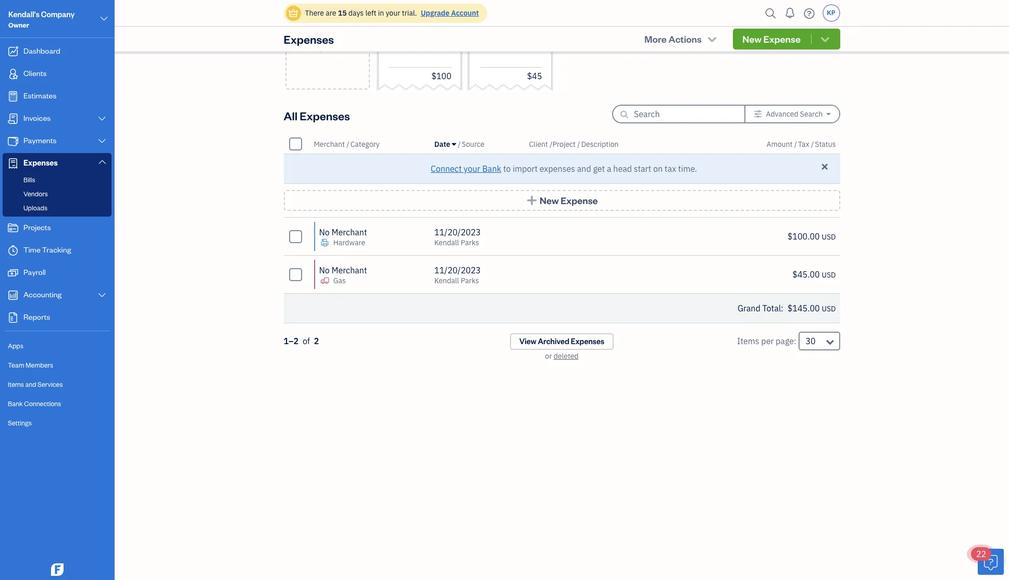 Task type: describe. For each thing, give the bounding box(es) containing it.
in
[[378, 8, 384, 18]]

0 vertical spatial chevron large down image
[[99, 13, 109, 25]]

1 / from the left
[[347, 139, 350, 149]]

dashboard image
[[7, 46, 19, 57]]

items for items and services
[[8, 381, 24, 389]]

a
[[607, 164, 612, 174]]

0 vertical spatial merchant
[[314, 139, 345, 149]]

apps link
[[3, 337, 112, 356]]

1 horizontal spatial and
[[578, 164, 592, 174]]

chart image
[[7, 290, 19, 301]]

account
[[452, 8, 479, 18]]

parks for $100.00
[[461, 238, 479, 248]]

expenses down there in the top left of the page
[[284, 32, 334, 46]]

project image
[[7, 223, 19, 234]]

deleted link
[[554, 352, 579, 361]]

5 / from the left
[[795, 139, 798, 149]]

merchant link
[[314, 139, 347, 149]]

chevron large down image inside expenses link
[[97, 158, 107, 166]]

view archived expenses or deleted
[[520, 337, 605, 361]]

1 horizontal spatial your
[[464, 164, 481, 174]]

there are 15 days left in your trial. upgrade account
[[305, 8, 479, 18]]

total
[[763, 303, 782, 314]]

chevrondown image
[[707, 34, 719, 44]]

15
[[338, 8, 347, 18]]

30
[[806, 336, 816, 347]]

new expense inside dropdown button
[[743, 33, 801, 45]]

team members
[[8, 361, 53, 370]]

chevrondown image
[[820, 34, 832, 44]]

main element
[[0, 0, 141, 581]]

tax
[[799, 139, 810, 149]]

upgrade account link
[[419, 8, 479, 18]]

project
[[553, 139, 576, 149]]

team members link
[[3, 357, 112, 375]]

all expenses
[[284, 108, 350, 123]]

merchant for $100.00
[[332, 227, 367, 238]]

items and services
[[8, 381, 63, 389]]

search
[[801, 109, 823, 119]]

:
[[782, 303, 784, 314]]

usd for $100.00
[[822, 233, 836, 242]]

tracking
[[42, 245, 71, 255]]

Items per page: field
[[799, 332, 841, 351]]

company
[[41, 9, 75, 19]]

import
[[513, 164, 538, 174]]

get
[[594, 164, 605, 174]]

tax
[[665, 164, 677, 174]]

kp
[[828, 9, 836, 17]]

payroll
[[23, 267, 46, 277]]

caretdown image
[[452, 140, 456, 148]]

merchant for $45.00
[[332, 265, 367, 276]]

head
[[614, 164, 632, 174]]

no for $100.00
[[319, 227, 330, 238]]

connect your bank to import expenses and get a head start on tax time.
[[431, 164, 698, 174]]

money image
[[7, 268, 19, 278]]

amount link
[[767, 139, 795, 149]]

trial.
[[402, 8, 417, 18]]

no merchant for $100.00
[[319, 227, 367, 238]]

$145.00
[[788, 303, 820, 314]]

days
[[349, 8, 364, 18]]

expenses inside main "element"
[[23, 158, 58, 168]]

1–2 of 2
[[284, 336, 319, 347]]

4 / from the left
[[578, 139, 581, 149]]

more actions
[[645, 33, 702, 45]]

expenses link
[[3, 153, 112, 174]]

uploads
[[23, 204, 47, 212]]

owner
[[8, 21, 29, 29]]

search image
[[763, 5, 780, 21]]

connections
[[24, 400, 61, 408]]

accounting
[[23, 290, 62, 300]]

payments
[[23, 136, 57, 145]]

1 horizontal spatial new expense
[[540, 194, 598, 206]]

0 vertical spatial new expense button
[[734, 29, 841, 50]]

usd for $45.00
[[822, 271, 836, 280]]

11/20/2023 kendall parks for $100.00
[[435, 227, 481, 248]]

bills
[[23, 176, 35, 184]]

view
[[520, 337, 537, 347]]

kp button
[[823, 4, 841, 22]]

all
[[284, 108, 298, 123]]

plus image inside new expense button
[[526, 195, 538, 206]]

2
[[314, 336, 319, 347]]

start
[[634, 164, 652, 174]]

client image
[[7, 69, 19, 79]]

expenses
[[540, 164, 576, 174]]

report image
[[7, 313, 19, 323]]

connect
[[431, 164, 462, 174]]

2 / from the left
[[458, 139, 461, 149]]



Task type: locate. For each thing, give the bounding box(es) containing it.
2 no from the top
[[319, 265, 330, 276]]

estimate image
[[7, 91, 19, 102]]

and inside the items and services 'link'
[[25, 381, 36, 389]]

chevron large down image right company
[[99, 13, 109, 25]]

expense
[[764, 33, 801, 45], [309, 40, 346, 52], [561, 194, 598, 206]]

payments link
[[3, 131, 112, 152]]

1 usd from the top
[[822, 233, 836, 242]]

1 horizontal spatial plus image
[[526, 195, 538, 206]]

1 vertical spatial 11/20/2023 kendall parks
[[435, 265, 481, 286]]

chevron large down image inside payments link
[[97, 137, 107, 145]]

category
[[351, 139, 380, 149]]

expense inside new expense link
[[309, 40, 346, 52]]

dashboard
[[23, 46, 60, 56]]

go to help image
[[802, 5, 818, 21]]

1 vertical spatial items
[[8, 381, 24, 389]]

/ right project
[[578, 139, 581, 149]]

3 / from the left
[[550, 139, 553, 149]]

settings
[[8, 419, 32, 427]]

time
[[23, 245, 41, 255]]

upgrade
[[421, 8, 450, 18]]

per
[[762, 336, 774, 347]]

status
[[815, 139, 836, 149]]

1 parks from the top
[[461, 238, 479, 248]]

1 horizontal spatial items
[[738, 336, 760, 347]]

new expense link
[[285, 0, 370, 90]]

0 horizontal spatial expense
[[309, 40, 346, 52]]

bank connections
[[8, 400, 61, 408]]

dashboard link
[[3, 41, 112, 63]]

deleted
[[554, 352, 579, 361]]

1 vertical spatial new expense button
[[284, 190, 841, 211]]

$100
[[432, 71, 452, 81]]

merchant
[[314, 139, 345, 149], [332, 227, 367, 238], [332, 265, 367, 276]]

2 11/20/2023 kendall parks from the top
[[435, 265, 481, 286]]

expenses up deleted
[[571, 337, 605, 347]]

1 no merchant from the top
[[319, 227, 367, 238]]

freshbooks image
[[49, 564, 66, 577]]

chevron large down image for payments
[[97, 137, 107, 145]]

time tracking
[[23, 245, 71, 255]]

date
[[435, 139, 451, 149]]

11/20/2023 kendall parks for $45.00
[[435, 265, 481, 286]]

1 vertical spatial plus image
[[526, 195, 538, 206]]

2 kendall from the top
[[435, 276, 459, 286]]

1 no from the top
[[319, 227, 330, 238]]

2 vertical spatial merchant
[[332, 265, 367, 276]]

$45.00
[[793, 270, 820, 280]]

0 vertical spatial and
[[578, 164, 592, 174]]

chevron large down image down invoices link
[[97, 137, 107, 145]]

2 horizontal spatial expense
[[764, 33, 801, 45]]

/ right tax
[[812, 139, 814, 149]]

chevron large down image down estimates link
[[97, 115, 107, 123]]

your down source
[[464, 164, 481, 174]]

new right chevrondown image
[[743, 33, 762, 45]]

/ right client
[[550, 139, 553, 149]]

no for $45.00
[[319, 265, 330, 276]]

0 vertical spatial plus image
[[322, 9, 334, 20]]

no merchant for $45.00
[[319, 265, 367, 276]]

expenses
[[284, 32, 334, 46], [300, 108, 350, 123], [23, 158, 58, 168], [571, 337, 605, 347]]

and left get
[[578, 164, 592, 174]]

1 vertical spatial kendall
[[435, 276, 459, 286]]

chevron large down image for invoices
[[97, 115, 107, 123]]

3 usd from the top
[[822, 304, 836, 314]]

1 vertical spatial no merchant
[[319, 265, 367, 276]]

payroll link
[[3, 263, 112, 284]]

connect your bank button
[[431, 163, 502, 175]]

plus image inside new expense link
[[322, 9, 334, 20]]

client / project / description
[[529, 139, 619, 149]]

usd inside grand total : $145.00 usd
[[822, 304, 836, 314]]

chevron large down image
[[99, 13, 109, 25], [97, 158, 107, 166]]

timer image
[[7, 246, 19, 256]]

gas
[[334, 276, 346, 286]]

6 / from the left
[[812, 139, 814, 149]]

clients link
[[3, 64, 112, 85]]

plus image left 15
[[322, 9, 334, 20]]

vendors
[[23, 190, 48, 198]]

new expense down connect your bank to import expenses and get a head start on tax time.
[[540, 194, 598, 206]]

reports
[[23, 312, 50, 322]]

grand
[[738, 303, 761, 314]]

chevron large down image
[[97, 115, 107, 123], [97, 137, 107, 145], [97, 291, 107, 300]]

usd right the $100.00
[[822, 233, 836, 242]]

0 horizontal spatial and
[[25, 381, 36, 389]]

amount / tax / status
[[767, 139, 836, 149]]

kendall for $45.00
[[435, 276, 459, 286]]

11/20/2023 kendall parks
[[435, 227, 481, 248], [435, 265, 481, 286]]

0 vertical spatial bank
[[483, 164, 502, 174]]

expense inside new expense dropdown button
[[764, 33, 801, 45]]

bank inside main "element"
[[8, 400, 23, 408]]

caretdown image
[[827, 110, 831, 118]]

new inside new expense dropdown button
[[743, 33, 762, 45]]

category link
[[351, 139, 380, 149]]

1 vertical spatial and
[[25, 381, 36, 389]]

usd inside the $45.00 usd
[[822, 271, 836, 280]]

0 horizontal spatial bank
[[8, 400, 23, 408]]

0 vertical spatial 11/20/2023 kendall parks
[[435, 227, 481, 248]]

bank left to
[[483, 164, 502, 174]]

grand total : $145.00 usd
[[738, 303, 836, 314]]

items and services link
[[3, 376, 112, 394]]

new expense down are
[[309, 28, 346, 52]]

expense down are
[[309, 40, 346, 52]]

1 chevron large down image from the top
[[97, 115, 107, 123]]

amount
[[767, 139, 793, 149]]

new expense button
[[734, 29, 841, 50]]

payment image
[[7, 136, 19, 146]]

$100.00
[[788, 231, 820, 242]]

0 vertical spatial parks
[[461, 238, 479, 248]]

0 vertical spatial no merchant
[[319, 227, 367, 238]]

view archived expenses link
[[510, 334, 614, 350]]

1 horizontal spatial bank
[[483, 164, 502, 174]]

0 vertical spatial items
[[738, 336, 760, 347]]

expenses inside view archived expenses or deleted
[[571, 337, 605, 347]]

expenses up merchant link
[[300, 108, 350, 123]]

services
[[38, 381, 63, 389]]

1 horizontal spatial expense
[[561, 194, 598, 206]]

0 horizontal spatial plus image
[[322, 9, 334, 20]]

0 vertical spatial your
[[386, 8, 401, 18]]

clients
[[23, 68, 47, 78]]

projects
[[23, 223, 51, 233]]

1 vertical spatial parks
[[461, 276, 479, 286]]

plus image down import
[[526, 195, 538, 206]]

there
[[305, 8, 324, 18]]

invoice image
[[7, 114, 19, 124]]

$45
[[527, 71, 542, 81]]

chevron large down image for accounting
[[97, 291, 107, 300]]

of
[[303, 336, 310, 347]]

time.
[[679, 164, 698, 174]]

2 vertical spatial usd
[[822, 304, 836, 314]]

parks for $45.00
[[461, 276, 479, 286]]

accounting link
[[3, 285, 112, 307]]

items for items per page:
[[738, 336, 760, 347]]

bank up settings
[[8, 400, 23, 408]]

kendall's
[[8, 9, 40, 19]]

0 vertical spatial no
[[319, 227, 330, 238]]

invoices
[[23, 113, 51, 123]]

$45.00 usd
[[793, 270, 836, 280]]

client link
[[529, 139, 550, 149]]

page:
[[776, 336, 797, 347]]

expenses up bills
[[23, 158, 58, 168]]

crown image
[[288, 8, 299, 19]]

2 horizontal spatial new expense
[[743, 33, 801, 45]]

new down are
[[318, 28, 337, 40]]

client
[[529, 139, 548, 149]]

merchant / category
[[314, 139, 380, 149]]

new expense down "search" image
[[743, 33, 801, 45]]

1 vertical spatial chevron large down image
[[97, 137, 107, 145]]

kendall for $100.00
[[435, 238, 459, 248]]

0 horizontal spatial your
[[386, 8, 401, 18]]

$100.00 usd
[[788, 231, 836, 242]]

expense down connect your bank to import expenses and get a head start on tax time.
[[561, 194, 598, 206]]

time tracking link
[[3, 240, 112, 262]]

0 horizontal spatial new
[[318, 28, 337, 40]]

chevron large down image up bills link
[[97, 158, 107, 166]]

and
[[578, 164, 592, 174], [25, 381, 36, 389]]

0 horizontal spatial new expense
[[309, 28, 346, 52]]

advanced search
[[767, 109, 823, 119]]

1 horizontal spatial new
[[540, 194, 559, 206]]

0 vertical spatial kendall
[[435, 238, 459, 248]]

new down expenses
[[540, 194, 559, 206]]

kendall's company owner
[[8, 9, 75, 29]]

1–2
[[284, 336, 299, 347]]

0 horizontal spatial items
[[8, 381, 24, 389]]

Search text field
[[634, 106, 728, 123]]

2 no merchant from the top
[[319, 265, 367, 276]]

expense down notifications image on the top
[[764, 33, 801, 45]]

close image
[[821, 162, 830, 172]]

11/20/2023
[[389, 8, 430, 18], [480, 8, 521, 18], [435, 227, 481, 238], [435, 265, 481, 276]]

usd right $145.00
[[822, 304, 836, 314]]

22 button
[[972, 548, 1005, 576]]

vendors link
[[5, 188, 109, 200]]

items left per
[[738, 336, 760, 347]]

1 vertical spatial bank
[[8, 400, 23, 408]]

1 vertical spatial usd
[[822, 271, 836, 280]]

1 11/20/2023 kendall parks from the top
[[435, 227, 481, 248]]

and down team members
[[25, 381, 36, 389]]

2 usd from the top
[[822, 271, 836, 280]]

estimates link
[[3, 86, 112, 107]]

items down team
[[8, 381, 24, 389]]

no merchant
[[319, 227, 367, 238], [319, 265, 367, 276]]

merchant up gas
[[332, 265, 367, 276]]

items inside 'link'
[[8, 381, 24, 389]]

chevron large down image down the payroll link
[[97, 291, 107, 300]]

plus image
[[322, 9, 334, 20], [526, 195, 538, 206]]

apps
[[8, 342, 23, 350]]

settings image
[[754, 110, 763, 118]]

2 parks from the top
[[461, 276, 479, 286]]

uploads link
[[5, 202, 109, 214]]

merchant up hardware
[[332, 227, 367, 238]]

/ right caretdown icon in the top of the page
[[458, 139, 461, 149]]

expense image
[[7, 158, 19, 169]]

merchant down all expenses
[[314, 139, 345, 149]]

description
[[582, 139, 619, 149]]

your right the in on the top of the page
[[386, 8, 401, 18]]

1 vertical spatial chevron large down image
[[97, 158, 107, 166]]

on
[[654, 164, 663, 174]]

to
[[504, 164, 511, 174]]

1 vertical spatial no
[[319, 265, 330, 276]]

0 vertical spatial chevron large down image
[[97, 115, 107, 123]]

source
[[462, 139, 485, 149]]

invoices link
[[3, 108, 112, 130]]

items per page:
[[738, 336, 797, 347]]

new expense button down connect your bank to import expenses and get a head start on tax time.
[[284, 190, 841, 211]]

no
[[319, 227, 330, 238], [319, 265, 330, 276]]

/ left tax
[[795, 139, 798, 149]]

actions
[[669, 33, 702, 45]]

no merchant up hardware
[[319, 227, 367, 238]]

usd right $45.00 at the right of the page
[[822, 271, 836, 280]]

archived
[[538, 337, 570, 347]]

resource center badge image
[[979, 549, 1005, 576]]

new inside new expense link
[[318, 28, 337, 40]]

estimates
[[23, 91, 56, 101]]

are
[[326, 8, 336, 18]]

1 kendall from the top
[[435, 238, 459, 248]]

2 vertical spatial chevron large down image
[[97, 291, 107, 300]]

0 vertical spatial usd
[[822, 233, 836, 242]]

advanced
[[767, 109, 799, 119]]

usd inside $100.00 usd
[[822, 233, 836, 242]]

1 vertical spatial your
[[464, 164, 481, 174]]

3 chevron large down image from the top
[[97, 291, 107, 300]]

2 chevron large down image from the top
[[97, 137, 107, 145]]

your
[[386, 8, 401, 18], [464, 164, 481, 174]]

no merchant up gas
[[319, 265, 367, 276]]

new expense button down notifications image on the top
[[734, 29, 841, 50]]

/ left category link
[[347, 139, 350, 149]]

1 vertical spatial merchant
[[332, 227, 367, 238]]

bills link
[[5, 174, 109, 186]]

2 horizontal spatial new
[[743, 33, 762, 45]]

notifications image
[[782, 3, 799, 23]]

reports link
[[3, 308, 112, 329]]

team
[[8, 361, 24, 370]]



Task type: vqa. For each thing, say whether or not it's contained in the screenshot.
THAT
no



